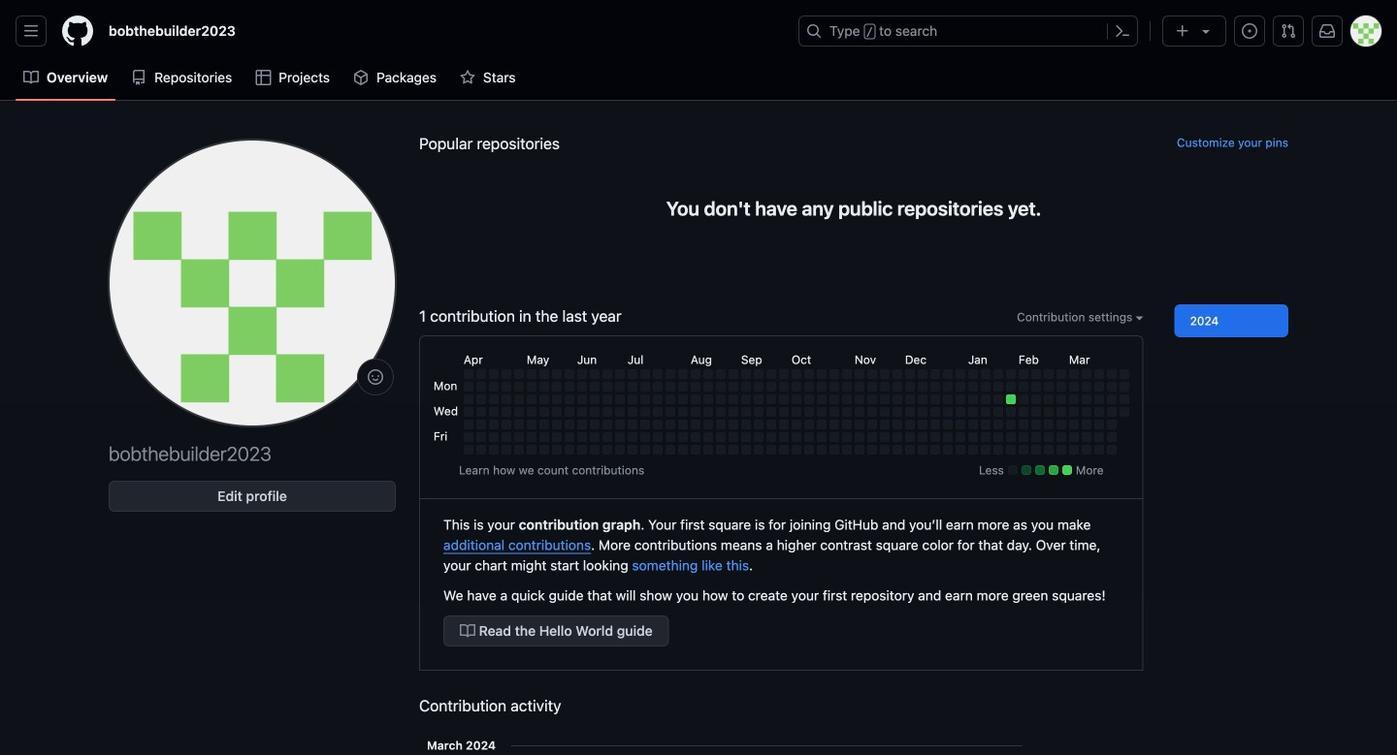 Task type: vqa. For each thing, say whether or not it's contained in the screenshot.
the view
no



Task type: describe. For each thing, give the bounding box(es) containing it.
homepage image
[[62, 16, 93, 47]]

table image
[[255, 70, 271, 85]]

book image
[[23, 70, 39, 85]]

plus image
[[1175, 23, 1191, 39]]

package image
[[353, 70, 369, 85]]

book image
[[460, 624, 475, 639]]

change your avatar image
[[109, 140, 396, 427]]

command palette image
[[1115, 23, 1131, 39]]



Task type: locate. For each thing, give the bounding box(es) containing it.
repo image
[[131, 70, 147, 85]]

smiley image
[[368, 370, 383, 385]]

git pull request image
[[1281, 23, 1296, 39]]

notifications image
[[1320, 23, 1335, 39]]

issue opened image
[[1242, 23, 1258, 39]]

star image
[[460, 70, 476, 85]]

cell
[[464, 370, 473, 379], [476, 370, 486, 379], [489, 370, 499, 379], [502, 370, 511, 379], [514, 370, 524, 379], [527, 370, 536, 379], [539, 370, 549, 379], [552, 370, 562, 379], [565, 370, 574, 379], [577, 370, 587, 379], [590, 370, 600, 379], [602, 370, 612, 379], [615, 370, 625, 379], [628, 370, 637, 379], [640, 370, 650, 379], [653, 370, 663, 379], [666, 370, 675, 379], [678, 370, 688, 379], [691, 370, 700, 379], [703, 370, 713, 379], [716, 370, 726, 379], [729, 370, 738, 379], [741, 370, 751, 379], [754, 370, 764, 379], [766, 370, 776, 379], [779, 370, 789, 379], [792, 370, 801, 379], [804, 370, 814, 379], [817, 370, 827, 379], [830, 370, 839, 379], [842, 370, 852, 379], [855, 370, 864, 379], [867, 370, 877, 379], [880, 370, 890, 379], [893, 370, 902, 379], [905, 370, 915, 379], [918, 370, 928, 379], [930, 370, 940, 379], [943, 370, 953, 379], [956, 370, 965, 379], [968, 370, 978, 379], [981, 370, 991, 379], [994, 370, 1003, 379], [1006, 370, 1016, 379], [1019, 370, 1028, 379], [1031, 370, 1041, 379], [1044, 370, 1054, 379], [1057, 370, 1066, 379], [1069, 370, 1079, 379], [1082, 370, 1092, 379], [1094, 370, 1104, 379], [1107, 370, 1117, 379], [1120, 370, 1129, 379], [464, 382, 473, 392], [476, 382, 486, 392], [489, 382, 499, 392], [502, 382, 511, 392], [514, 382, 524, 392], [527, 382, 536, 392], [539, 382, 549, 392], [552, 382, 562, 392], [565, 382, 574, 392], [577, 382, 587, 392], [590, 382, 600, 392], [602, 382, 612, 392], [615, 382, 625, 392], [628, 382, 637, 392], [640, 382, 650, 392], [653, 382, 663, 392], [666, 382, 675, 392], [678, 382, 688, 392], [691, 382, 700, 392], [703, 382, 713, 392], [716, 382, 726, 392], [729, 382, 738, 392], [741, 382, 751, 392], [754, 382, 764, 392], [766, 382, 776, 392], [779, 382, 789, 392], [792, 382, 801, 392], [804, 382, 814, 392], [817, 382, 827, 392], [830, 382, 839, 392], [842, 382, 852, 392], [855, 382, 864, 392], [867, 382, 877, 392], [880, 382, 890, 392], [893, 382, 902, 392], [905, 382, 915, 392], [918, 382, 928, 392], [930, 382, 940, 392], [943, 382, 953, 392], [956, 382, 965, 392], [968, 382, 978, 392], [981, 382, 991, 392], [994, 382, 1003, 392], [1006, 382, 1016, 392], [1019, 382, 1028, 392], [1031, 382, 1041, 392], [1044, 382, 1054, 392], [1057, 382, 1066, 392], [1069, 382, 1079, 392], [1082, 382, 1092, 392], [1094, 382, 1104, 392], [1107, 382, 1117, 392], [1120, 382, 1129, 392], [464, 395, 473, 405], [476, 395, 486, 405], [489, 395, 499, 405], [502, 395, 511, 405], [514, 395, 524, 405], [527, 395, 536, 405], [539, 395, 549, 405], [552, 395, 562, 405], [565, 395, 574, 405], [577, 395, 587, 405], [590, 395, 600, 405], [602, 395, 612, 405], [615, 395, 625, 405], [628, 395, 637, 405], [640, 395, 650, 405], [653, 395, 663, 405], [666, 395, 675, 405], [678, 395, 688, 405], [691, 395, 700, 405], [703, 395, 713, 405], [716, 395, 726, 405], [729, 395, 738, 405], [741, 395, 751, 405], [754, 395, 764, 405], [766, 395, 776, 405], [779, 395, 789, 405], [792, 395, 801, 405], [804, 395, 814, 405], [817, 395, 827, 405], [830, 395, 839, 405], [842, 395, 852, 405], [855, 395, 864, 405], [867, 395, 877, 405], [880, 395, 890, 405], [893, 395, 902, 405], [905, 395, 915, 405], [918, 395, 928, 405], [930, 395, 940, 405], [943, 395, 953, 405], [956, 395, 965, 405], [968, 395, 978, 405], [981, 395, 991, 405], [994, 395, 1003, 405], [1006, 395, 1016, 405], [1019, 395, 1028, 405], [1031, 395, 1041, 405], [1044, 395, 1054, 405], [1057, 395, 1066, 405], [1069, 395, 1079, 405], [1082, 395, 1092, 405], [1094, 395, 1104, 405], [1107, 395, 1117, 405], [1120, 395, 1129, 405], [464, 408, 473, 417], [476, 408, 486, 417], [489, 408, 499, 417], [502, 408, 511, 417], [514, 408, 524, 417], [527, 408, 536, 417], [539, 408, 549, 417], [552, 408, 562, 417], [565, 408, 574, 417], [577, 408, 587, 417], [590, 408, 600, 417], [602, 408, 612, 417], [615, 408, 625, 417], [628, 408, 637, 417], [640, 408, 650, 417], [653, 408, 663, 417], [666, 408, 675, 417], [678, 408, 688, 417], [691, 408, 700, 417], [703, 408, 713, 417], [716, 408, 726, 417], [729, 408, 738, 417], [741, 408, 751, 417], [754, 408, 764, 417], [766, 408, 776, 417], [779, 408, 789, 417], [792, 408, 801, 417], [804, 408, 814, 417], [817, 408, 827, 417], [830, 408, 839, 417], [842, 408, 852, 417], [855, 408, 864, 417], [867, 408, 877, 417], [880, 408, 890, 417], [893, 408, 902, 417], [905, 408, 915, 417], [918, 408, 928, 417], [930, 408, 940, 417], [943, 408, 953, 417], [956, 408, 965, 417], [968, 408, 978, 417], [981, 408, 991, 417], [994, 408, 1003, 417], [1006, 408, 1016, 417], [1019, 408, 1028, 417], [1031, 408, 1041, 417], [1044, 408, 1054, 417], [1057, 408, 1066, 417], [1069, 408, 1079, 417], [1082, 408, 1092, 417], [1094, 408, 1104, 417], [1107, 408, 1117, 417], [1120, 408, 1129, 417], [464, 420, 473, 430], [476, 420, 486, 430], [489, 420, 499, 430], [502, 420, 511, 430], [514, 420, 524, 430], [527, 420, 536, 430], [539, 420, 549, 430], [552, 420, 562, 430], [565, 420, 574, 430], [577, 420, 587, 430], [590, 420, 600, 430], [602, 420, 612, 430], [615, 420, 625, 430], [628, 420, 637, 430], [640, 420, 650, 430], [653, 420, 663, 430], [666, 420, 675, 430], [678, 420, 688, 430], [691, 420, 700, 430], [703, 420, 713, 430], [716, 420, 726, 430], [729, 420, 738, 430], [741, 420, 751, 430], [754, 420, 764, 430], [766, 420, 776, 430], [779, 420, 789, 430], [792, 420, 801, 430], [804, 420, 814, 430], [817, 420, 827, 430], [830, 420, 839, 430], [842, 420, 852, 430], [855, 420, 864, 430], [867, 420, 877, 430], [880, 420, 890, 430], [893, 420, 902, 430], [905, 420, 915, 430], [918, 420, 928, 430], [930, 420, 940, 430], [943, 420, 953, 430], [956, 420, 965, 430], [968, 420, 978, 430], [981, 420, 991, 430], [994, 420, 1003, 430], [1006, 420, 1016, 430], [1019, 420, 1028, 430], [1031, 420, 1041, 430], [1044, 420, 1054, 430], [1057, 420, 1066, 430], [1069, 420, 1079, 430], [1082, 420, 1092, 430], [1094, 420, 1104, 430], [1107, 420, 1117, 430], [464, 433, 473, 443], [476, 433, 486, 443], [489, 433, 499, 443], [502, 433, 511, 443], [514, 433, 524, 443], [527, 433, 536, 443], [539, 433, 549, 443], [552, 433, 562, 443], [565, 433, 574, 443], [577, 433, 587, 443], [590, 433, 600, 443], [602, 433, 612, 443], [615, 433, 625, 443], [628, 433, 637, 443], [640, 433, 650, 443], [653, 433, 663, 443], [666, 433, 675, 443], [678, 433, 688, 443], [691, 433, 700, 443], [703, 433, 713, 443], [716, 433, 726, 443], [729, 433, 738, 443], [741, 433, 751, 443], [754, 433, 764, 443], [766, 433, 776, 443], [779, 433, 789, 443], [792, 433, 801, 443], [804, 433, 814, 443], [817, 433, 827, 443], [830, 433, 839, 443], [842, 433, 852, 443], [855, 433, 864, 443], [867, 433, 877, 443], [880, 433, 890, 443], [893, 433, 902, 443], [905, 433, 915, 443], [918, 433, 928, 443], [930, 433, 940, 443], [943, 433, 953, 443], [956, 433, 965, 443], [968, 433, 978, 443], [981, 433, 991, 443], [994, 433, 1003, 443], [1006, 433, 1016, 443], [1019, 433, 1028, 443], [1031, 433, 1041, 443], [1044, 433, 1054, 443], [1057, 433, 1066, 443], [1069, 433, 1079, 443], [1082, 433, 1092, 443], [1094, 433, 1104, 443], [1107, 433, 1117, 443], [464, 445, 473, 455], [476, 445, 486, 455], [489, 445, 499, 455], [502, 445, 511, 455], [514, 445, 524, 455], [527, 445, 536, 455], [539, 445, 549, 455], [552, 445, 562, 455], [565, 445, 574, 455], [577, 445, 587, 455], [590, 445, 600, 455], [602, 445, 612, 455], [615, 445, 625, 455], [628, 445, 637, 455], [640, 445, 650, 455], [653, 445, 663, 455], [666, 445, 675, 455], [678, 445, 688, 455], [691, 445, 700, 455], [703, 445, 713, 455], [716, 445, 726, 455], [729, 445, 738, 455], [741, 445, 751, 455], [754, 445, 764, 455], [766, 445, 776, 455], [779, 445, 789, 455], [792, 445, 801, 455], [804, 445, 814, 455], [817, 445, 827, 455], [830, 445, 839, 455], [842, 445, 852, 455], [855, 445, 864, 455], [867, 445, 877, 455], [880, 445, 890, 455], [893, 445, 902, 455], [905, 445, 915, 455], [918, 445, 928, 455], [930, 445, 940, 455], [943, 445, 953, 455], [956, 445, 965, 455], [968, 445, 978, 455], [981, 445, 991, 455], [994, 445, 1003, 455], [1006, 445, 1016, 455], [1019, 445, 1028, 455], [1031, 445, 1041, 455], [1044, 445, 1054, 455], [1057, 445, 1066, 455], [1069, 445, 1079, 455], [1082, 445, 1092, 455], [1094, 445, 1104, 455], [1107, 445, 1117, 455]]

triangle down image
[[1198, 23, 1214, 39]]

grid
[[431, 348, 1132, 458]]



